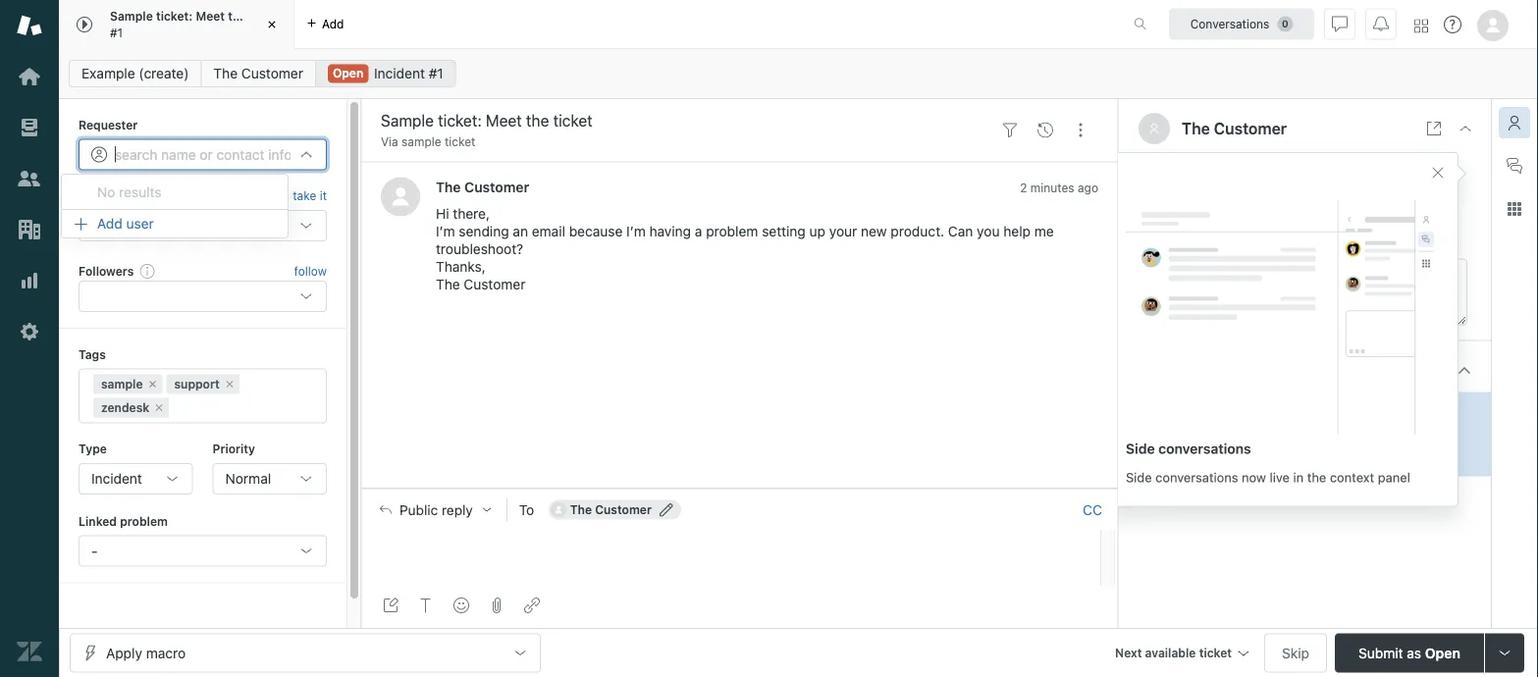 Task type: describe. For each thing, give the bounding box(es) containing it.
the inside secondary element
[[213, 65, 238, 81]]

via
[[381, 135, 398, 149]]

normal
[[225, 471, 271, 487]]

an
[[513, 223, 528, 239]]

zendesk
[[101, 401, 149, 415]]

add user
[[97, 215, 154, 232]]

ticket inside sample ticket: meet the ticket 2 minutes ago status open
[[1331, 405, 1366, 421]]

1 vertical spatial close image
[[1458, 121, 1474, 136]]

2 horizontal spatial open
[[1425, 645, 1461, 661]]

english (united states)
[[1231, 229, 1377, 245]]

zendesk products image
[[1415, 19, 1428, 33]]

via sample ticket
[[381, 135, 476, 149]]

the up hi
[[436, 179, 461, 195]]

ticket inside sample ticket: meet the ticket #1
[[250, 9, 283, 23]]

#1 inside sample ticket: meet the ticket #1
[[110, 26, 123, 39]]

(united
[[1281, 229, 1327, 245]]

customer inside the customer link
[[241, 65, 303, 81]]

side conversations now live in the context panel
[[1126, 470, 1411, 485]]

sample for sample ticket: meet the ticket 2 minutes ago status open
[[1177, 405, 1224, 421]]

up
[[810, 223, 826, 239]]

-
[[91, 543, 98, 559]]

the customer up there,
[[436, 179, 529, 195]]

the customer inside secondary element
[[213, 65, 303, 81]]

conversations
[[1191, 17, 1270, 31]]

troubleshoot?
[[436, 241, 523, 257]]

your
[[829, 223, 857, 239]]

edit user image
[[660, 503, 673, 517]]

2 inside sample ticket: meet the ticket 2 minutes ago status open
[[1177, 428, 1184, 441]]

status
[[1177, 449, 1215, 463]]

add
[[322, 17, 344, 31]]

view more details image
[[1426, 121, 1442, 136]]

local
[[1139, 197, 1172, 214]]

open inside secondary element
[[333, 66, 364, 80]]

info on adding followers image
[[140, 263, 155, 279]]

live
[[1270, 470, 1290, 485]]

1 vertical spatial the customer link
[[436, 179, 529, 195]]

followers
[[79, 264, 134, 278]]

linked problem
[[79, 514, 168, 528]]

incident for incident
[[91, 471, 142, 487]]

hi
[[436, 206, 449, 222]]

available
[[1145, 646, 1196, 660]]

reporting image
[[17, 268, 42, 294]]

tab containing sample ticket: meet the ticket
[[59, 0, 295, 49]]

linked
[[79, 514, 117, 528]]

in
[[1293, 470, 1304, 485]]

add
[[97, 215, 122, 232]]

time
[[1176, 197, 1204, 214]]

ticket: for sample ticket: meet the ticket 2 minutes ago status open
[[1228, 405, 1267, 421]]

the right customer@example.com image
[[570, 503, 592, 517]]

ticket actions image
[[1073, 122, 1089, 138]]

organizations image
[[17, 217, 42, 242]]

take it
[[293, 189, 327, 203]]

public
[[400, 501, 438, 518]]

cc button
[[1083, 501, 1103, 519]]

1 vertical spatial problem
[[120, 514, 168, 528]]

conversations for side conversations
[[1159, 441, 1251, 457]]

format text image
[[418, 598, 434, 614]]

having
[[649, 223, 691, 239]]

email
[[532, 223, 565, 239]]

ticket inside popup button
[[1199, 646, 1232, 660]]

Requester field
[[115, 146, 291, 163]]

add button
[[295, 0, 356, 48]]

as
[[1407, 645, 1422, 661]]

events image
[[1038, 122, 1053, 138]]

remove image for zendesk
[[153, 402, 165, 414]]

customer inside 'hi there, i'm sending an email because i'm having a problem setting up your new product. can you help me troubleshoot? thanks, the customer'
[[464, 276, 526, 292]]

zendesk support image
[[17, 13, 42, 38]]

0 horizontal spatial 2 minutes ago text field
[[1020, 181, 1099, 194]]

2 minutes ago
[[1020, 181, 1099, 194]]

macro
[[146, 645, 186, 661]]

2 i'm from the left
[[626, 223, 646, 239]]

add user option
[[61, 209, 289, 239]]

now
[[1242, 470, 1266, 485]]

#1 inside secondary element
[[429, 65, 443, 81]]

remove image for support
[[224, 379, 235, 390]]

minutes inside sample ticket: meet the ticket 2 minutes ago status open
[[1188, 428, 1232, 441]]

take it button
[[293, 186, 327, 206]]

customer@example.com image
[[551, 502, 566, 518]]

notes
[[1139, 260, 1176, 276]]

zendesk image
[[17, 639, 42, 665]]

incident for incident #1
[[374, 65, 425, 81]]

no
[[97, 184, 115, 200]]

insert emojis image
[[454, 598, 469, 614]]

customers image
[[17, 166, 42, 191]]

add link (cmd k) image
[[524, 598, 540, 614]]

user
[[126, 215, 154, 232]]

sample for sample ticket: meet the ticket #1
[[110, 9, 153, 23]]

normal button
[[213, 463, 327, 495]]

apps image
[[1507, 201, 1523, 217]]

local time
[[1139, 197, 1204, 214]]

language
[[1139, 229, 1201, 245]]

sample ticket: meet the ticket 2 minutes ago status open
[[1177, 405, 1366, 463]]

follow button
[[294, 262, 327, 280]]

to
[[519, 502, 534, 518]]

filter image
[[1002, 122, 1018, 138]]

the up time
[[1182, 119, 1210, 138]]

0 vertical spatial minutes
[[1031, 181, 1075, 194]]

sending
[[459, 223, 509, 239]]

get started image
[[17, 64, 42, 89]]

setting
[[762, 223, 806, 239]]

ticket right via
[[445, 135, 476, 149]]

1 i'm from the left
[[436, 223, 455, 239]]

tabs tab list
[[59, 0, 1113, 49]]

open inside sample ticket: meet the ticket 2 minutes ago status open
[[1218, 449, 1248, 463]]



Task type: vqa. For each thing, say whether or not it's contained in the screenshot.
Type
yes



Task type: locate. For each thing, give the bounding box(es) containing it.
Subject field
[[377, 109, 989, 133]]

ticket: up '(create)'
[[156, 9, 193, 23]]

requester list box
[[61, 174, 289, 239]]

(create)
[[139, 65, 189, 81]]

sample inside sample ticket: meet the ticket #1
[[110, 9, 153, 23]]

you
[[977, 223, 1000, 239]]

the customer right customer@example.com image
[[570, 503, 652, 517]]

1 vertical spatial side
[[1126, 470, 1152, 485]]

close image left the add 'popup button'
[[262, 15, 282, 34]]

sample inside sample ticket: meet the ticket 2 minutes ago status open
[[1177, 405, 1224, 421]]

minutes up 'me'
[[1031, 181, 1075, 194]]

0 horizontal spatial sample
[[110, 9, 153, 23]]

panel
[[1378, 470, 1411, 485]]

can
[[948, 223, 973, 239]]

side
[[1126, 441, 1155, 457], [1126, 470, 1152, 485]]

ticket left the add 'popup button'
[[250, 9, 283, 23]]

followers element
[[79, 281, 327, 312]]

1 horizontal spatial minutes
[[1188, 428, 1232, 441]]

thanks,
[[436, 259, 486, 275]]

0 vertical spatial close image
[[262, 15, 282, 34]]

because
[[569, 223, 623, 239]]

2
[[1020, 181, 1027, 194], [1177, 428, 1184, 441]]

1 horizontal spatial 2
[[1177, 428, 1184, 441]]

the
[[213, 65, 238, 81], [1182, 119, 1210, 138], [436, 179, 461, 195], [436, 276, 460, 292], [570, 503, 592, 517]]

1 horizontal spatial ticket:
[[1228, 405, 1267, 421]]

it
[[320, 189, 327, 203]]

help
[[1004, 223, 1031, 239]]

i'm down hi
[[436, 223, 455, 239]]

support
[[174, 378, 220, 391]]

ticket: up now at the right bottom
[[1228, 405, 1267, 421]]

1 horizontal spatial open
[[1218, 449, 1248, 463]]

ago up now at the right bottom
[[1235, 428, 1256, 441]]

1 horizontal spatial close image
[[1458, 121, 1474, 136]]

ago down ticket actions image
[[1078, 181, 1099, 194]]

notifications image
[[1373, 16, 1389, 32]]

1 horizontal spatial #1
[[429, 65, 443, 81]]

1 horizontal spatial sample
[[1177, 405, 1224, 421]]

2 minutes ago text field
[[1020, 181, 1099, 194], [1177, 428, 1256, 441]]

the customer down sample ticket: meet the ticket #1
[[213, 65, 303, 81]]

2 side from the top
[[1126, 470, 1152, 485]]

remove image up the zendesk
[[147, 379, 159, 390]]

0 horizontal spatial problem
[[120, 514, 168, 528]]

minutes up status
[[1188, 428, 1232, 441]]

sample up 'example (create)'
[[110, 9, 153, 23]]

the customer up time
[[1182, 119, 1287, 138]]

example (create)
[[81, 65, 189, 81]]

type
[[79, 442, 107, 456]]

public reply button
[[362, 489, 506, 530]]

#1 up via sample ticket
[[429, 65, 443, 81]]

remove image for sample
[[147, 379, 159, 390]]

0 vertical spatial 2 minutes ago text field
[[1020, 181, 1099, 194]]

close image right view more details image
[[1458, 121, 1474, 136]]

1 vertical spatial conversations
[[1156, 470, 1238, 485]]

ticket:
[[156, 9, 193, 23], [1228, 405, 1267, 421]]

secondary element
[[59, 54, 1538, 93]]

ticket
[[250, 9, 283, 23], [445, 135, 476, 149], [1331, 405, 1366, 421], [1199, 646, 1232, 660]]

the for sample ticket: meet the ticket #1
[[228, 9, 247, 23]]

1 horizontal spatial problem
[[706, 223, 758, 239]]

tags
[[79, 348, 106, 361]]

1 horizontal spatial the customer link
[[436, 179, 529, 195]]

side conversations
[[1126, 441, 1251, 457]]

states)
[[1331, 229, 1377, 245]]

follow
[[294, 264, 327, 278]]

open up now at the right bottom
[[1218, 449, 1248, 463]]

side for side conversations
[[1126, 441, 1155, 457]]

sample up the zendesk
[[101, 378, 143, 391]]

0 vertical spatial the
[[228, 9, 247, 23]]

take
[[293, 189, 316, 203]]

meet up example (create) button
[[196, 9, 225, 23]]

product.
[[891, 223, 945, 239]]

next available ticket button
[[1106, 634, 1257, 676]]

admin image
[[17, 319, 42, 345]]

the customer link up there,
[[436, 179, 529, 195]]

the customer link down sample ticket: meet the ticket #1
[[201, 60, 316, 87]]

0 horizontal spatial open
[[333, 66, 364, 80]]

side for side conversations now live in the context panel
[[1126, 470, 1152, 485]]

1 horizontal spatial 2 minutes ago text field
[[1177, 428, 1256, 441]]

1 vertical spatial open
[[1218, 449, 1248, 463]]

0 horizontal spatial close image
[[262, 15, 282, 34]]

0 vertical spatial #1
[[110, 26, 123, 39]]

i'm
[[436, 223, 455, 239], [626, 223, 646, 239]]

main element
[[0, 0, 59, 677]]

meet for sample ticket: meet the ticket 2 minutes ago status open
[[1271, 405, 1303, 421]]

hide composer image
[[732, 480, 748, 496]]

1 horizontal spatial incident
[[374, 65, 425, 81]]

skip button
[[1264, 634, 1327, 673]]

1 horizontal spatial sample
[[402, 135, 441, 149]]

submit as open
[[1359, 645, 1461, 661]]

0 vertical spatial ticket:
[[156, 9, 193, 23]]

customer
[[241, 65, 303, 81], [1214, 119, 1287, 138], [464, 179, 529, 195], [464, 276, 526, 292], [595, 503, 652, 517]]

the inside sample ticket: meet the ticket 2 minutes ago status open
[[1307, 405, 1327, 421]]

the customer link inside secondary element
[[201, 60, 316, 87]]

0 horizontal spatial the customer link
[[201, 60, 316, 87]]

meet up live
[[1271, 405, 1303, 421]]

#1 up example
[[110, 26, 123, 39]]

requester
[[79, 118, 138, 132]]

incident button
[[79, 463, 193, 495]]

ticket right available
[[1199, 646, 1232, 660]]

ago
[[1078, 181, 1099, 194], [1235, 428, 1256, 441]]

incident down type
[[91, 471, 142, 487]]

requester element
[[79, 139, 327, 170]]

no results
[[97, 184, 162, 200]]

0 vertical spatial incident
[[374, 65, 425, 81]]

the
[[228, 9, 247, 23], [1307, 405, 1327, 421], [1307, 470, 1327, 485]]

conversations down status
[[1156, 470, 1238, 485]]

1 vertical spatial incident
[[91, 471, 142, 487]]

close image
[[262, 15, 282, 34], [1458, 121, 1474, 136]]

1 vertical spatial the
[[1307, 405, 1327, 421]]

0 horizontal spatial incident
[[91, 471, 142, 487]]

2 minutes ago text field up 'me'
[[1020, 181, 1099, 194]]

0 horizontal spatial #1
[[110, 26, 123, 39]]

linked problem element
[[79, 535, 327, 567]]

the for sample ticket: meet the ticket 2 minutes ago status open
[[1307, 405, 1327, 421]]

sample
[[402, 135, 441, 149], [101, 378, 143, 391]]

sample ticket: meet the ticket #1
[[110, 9, 283, 39]]

1 horizontal spatial ago
[[1235, 428, 1256, 441]]

side left status
[[1126, 441, 1155, 457]]

tab
[[59, 0, 295, 49]]

1 vertical spatial meet
[[1271, 405, 1303, 421]]

2 vertical spatial open
[[1425, 645, 1461, 661]]

displays possible ticket submission types image
[[1497, 646, 1513, 661]]

get help image
[[1444, 16, 1462, 33]]

1 vertical spatial 2 minutes ago text field
[[1177, 428, 1256, 441]]

button displays agent's chat status as invisible. image
[[1332, 16, 1348, 32]]

0 vertical spatial 2
[[1020, 181, 1027, 194]]

open
[[333, 66, 364, 80], [1218, 449, 1248, 463], [1425, 645, 1461, 661]]

apply
[[106, 645, 142, 661]]

0 vertical spatial ago
[[1078, 181, 1099, 194]]

remove image right support
[[224, 379, 235, 390]]

1 vertical spatial #1
[[429, 65, 443, 81]]

sample right via
[[402, 135, 441, 149]]

0 horizontal spatial i'm
[[436, 223, 455, 239]]

0 vertical spatial conversations
[[1159, 441, 1251, 457]]

1 horizontal spatial meet
[[1271, 405, 1303, 421]]

incident inside popup button
[[91, 471, 142, 487]]

meet
[[196, 9, 225, 23], [1271, 405, 1303, 421]]

0 horizontal spatial 2
[[1020, 181, 1027, 194]]

priority
[[213, 442, 255, 456]]

sample
[[110, 9, 153, 23], [1177, 405, 1224, 421]]

hi there, i'm sending an email because i'm having a problem setting up your new product. can you help me troubleshoot? thanks, the customer
[[436, 206, 1054, 292]]

avatar image
[[381, 177, 420, 216]]

open down add on the left of page
[[333, 66, 364, 80]]

1 horizontal spatial i'm
[[626, 223, 646, 239]]

problem
[[706, 223, 758, 239], [120, 514, 168, 528]]

the customer link
[[201, 60, 316, 87], [436, 179, 529, 195]]

customer context image
[[1507, 115, 1523, 131]]

incident up via
[[374, 65, 425, 81]]

conversations
[[1159, 441, 1251, 457], [1156, 470, 1238, 485]]

problem down incident popup button
[[120, 514, 168, 528]]

conversations for side conversations now live in the context panel
[[1156, 470, 1238, 485]]

incident inside secondary element
[[374, 65, 425, 81]]

2 up help
[[1020, 181, 1027, 194]]

side down side conversations
[[1126, 470, 1152, 485]]

apply macro
[[106, 645, 186, 661]]

meet for sample ticket: meet the ticket #1
[[196, 9, 225, 23]]

1 vertical spatial minutes
[[1188, 428, 1232, 441]]

the right 'in'
[[1307, 470, 1327, 485]]

the down sample ticket: meet the ticket #1
[[213, 65, 238, 81]]

0 vertical spatial sample
[[402, 135, 441, 149]]

reply
[[442, 501, 473, 518]]

0 vertical spatial meet
[[196, 9, 225, 23]]

minutes
[[1031, 181, 1075, 194], [1188, 428, 1232, 441]]

1 vertical spatial ticket:
[[1228, 405, 1267, 421]]

ticket: for sample ticket: meet the ticket #1
[[156, 9, 193, 23]]

Add user notes text field
[[1231, 259, 1468, 326]]

meet inside sample ticket: meet the ticket #1
[[196, 9, 225, 23]]

0 vertical spatial side
[[1126, 441, 1155, 457]]

example (create) button
[[69, 60, 202, 87]]

0 horizontal spatial sample
[[101, 378, 143, 391]]

0 vertical spatial open
[[333, 66, 364, 80]]

next available ticket
[[1115, 646, 1232, 660]]

open right as
[[1425, 645, 1461, 661]]

problem inside 'hi there, i'm sending an email because i'm having a problem setting up your new product. can you help me troubleshoot? thanks, the customer'
[[706, 223, 758, 239]]

ticket: inside sample ticket: meet the ticket #1
[[156, 9, 193, 23]]

1 vertical spatial ago
[[1235, 428, 1256, 441]]

0 horizontal spatial ticket:
[[156, 9, 193, 23]]

skip
[[1282, 645, 1310, 661]]

2 vertical spatial the
[[1307, 470, 1327, 485]]

#1
[[110, 26, 123, 39], [429, 65, 443, 81]]

public reply
[[400, 501, 473, 518]]

there,
[[453, 206, 490, 222]]

the up side conversations now live in the context panel
[[1307, 405, 1327, 421]]

incident
[[374, 65, 425, 81], [91, 471, 142, 487]]

user image
[[1149, 123, 1160, 135], [1150, 124, 1159, 134]]

2 minutes ago text field up status
[[1177, 428, 1256, 441]]

problem right "a"
[[706, 223, 758, 239]]

results
[[119, 184, 162, 200]]

0 vertical spatial sample
[[110, 9, 153, 23]]

remove image right the zendesk
[[153, 402, 165, 414]]

0 horizontal spatial ago
[[1078, 181, 1099, 194]]

ago inside sample ticket: meet the ticket 2 minutes ago status open
[[1235, 428, 1256, 441]]

ticket: inside sample ticket: meet the ticket 2 minutes ago status open
[[1228, 405, 1267, 421]]

next
[[1115, 646, 1142, 660]]

1 side from the top
[[1126, 441, 1155, 457]]

remove image
[[147, 379, 159, 390], [224, 379, 235, 390], [153, 402, 165, 414]]

example
[[81, 65, 135, 81]]

2 up status
[[1177, 428, 1184, 441]]

close image inside tab
[[262, 15, 282, 34]]

1 vertical spatial sample
[[101, 378, 143, 391]]

the inside 'hi there, i'm sending an email because i'm having a problem setting up your new product. can you help me troubleshoot? thanks, the customer'
[[436, 276, 460, 292]]

cc
[[1083, 501, 1102, 518]]

the down 'thanks,'
[[436, 276, 460, 292]]

i'm left having
[[626, 223, 646, 239]]

submit
[[1359, 645, 1404, 661]]

0 vertical spatial problem
[[706, 223, 758, 239]]

me
[[1035, 223, 1054, 239]]

conversations button
[[1169, 8, 1315, 40]]

ticket up context
[[1331, 405, 1366, 421]]

context
[[1330, 470, 1375, 485]]

new
[[861, 223, 887, 239]]

the left the add 'popup button'
[[228, 9, 247, 23]]

views image
[[17, 115, 42, 140]]

the inside sample ticket: meet the ticket #1
[[228, 9, 247, 23]]

meet inside sample ticket: meet the ticket 2 minutes ago status open
[[1271, 405, 1303, 421]]

sample up side conversations
[[1177, 405, 1224, 421]]

english
[[1231, 229, 1277, 245]]

1 vertical spatial 2
[[1177, 428, 1184, 441]]

a
[[695, 223, 702, 239]]

0 vertical spatial the customer link
[[201, 60, 316, 87]]

add attachment image
[[489, 598, 505, 614]]

draft mode image
[[383, 598, 399, 614]]

incident #1
[[374, 65, 443, 81]]

0 horizontal spatial minutes
[[1031, 181, 1075, 194]]

conversations up now at the right bottom
[[1159, 441, 1251, 457]]

0 horizontal spatial meet
[[196, 9, 225, 23]]

1 vertical spatial sample
[[1177, 405, 1224, 421]]



